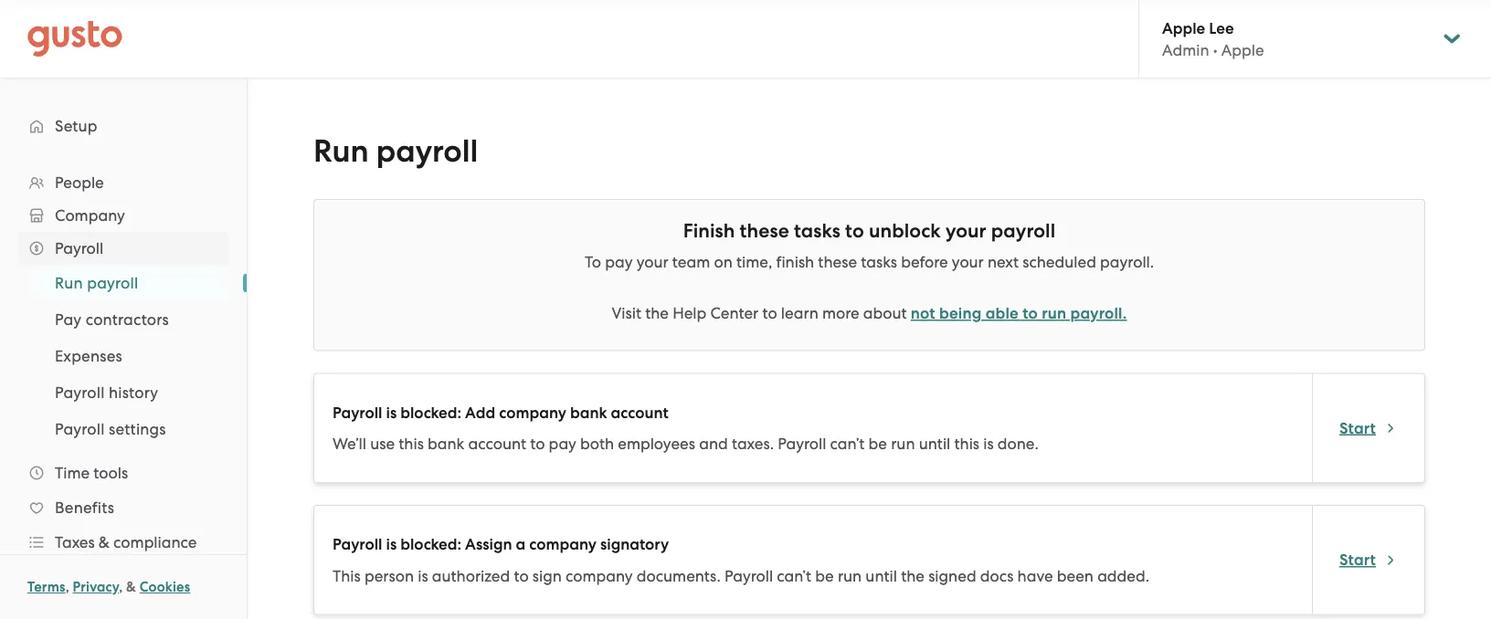 Task type: describe. For each thing, give the bounding box(es) containing it.
center
[[711, 304, 759, 323]]

1 horizontal spatial &
[[126, 579, 136, 596]]

history
[[109, 384, 158, 402]]

0 horizontal spatial account
[[468, 435, 526, 453]]

expenses link
[[33, 340, 228, 373]]

about
[[863, 304, 907, 323]]

setup link
[[18, 110, 228, 143]]

start for signatory
[[1340, 551, 1376, 570]]

learn
[[781, 304, 819, 323]]

taxes & compliance
[[55, 534, 197, 552]]

payroll is blocked: assign a company signatory
[[333, 536, 669, 554]]

help
[[673, 304, 707, 323]]

the inside visit the help center to learn more about not being able to run payroll.
[[645, 304, 669, 323]]

this person is authorized to sign company documents. payroll can't be run until the signed docs have been added.
[[333, 567, 1150, 585]]

your up before
[[946, 220, 987, 243]]

to pay your team on time, finish these tasks before your next scheduled payroll.
[[585, 253, 1154, 271]]

1 horizontal spatial run
[[313, 133, 369, 170]]

time tools button
[[18, 457, 228, 490]]

2 horizontal spatial payroll
[[991, 220, 1056, 243]]

use
[[370, 435, 395, 453]]

sign
[[533, 567, 562, 585]]

payroll inside gusto navigation element
[[87, 274, 138, 292]]

0 vertical spatial these
[[740, 220, 789, 243]]

not being able to run payroll. link
[[911, 304, 1127, 323]]

0 horizontal spatial be
[[815, 567, 834, 585]]

benefits
[[55, 499, 114, 517]]

admin
[[1162, 41, 1210, 59]]

blocked: for add
[[401, 403, 462, 422]]

taxes
[[55, 534, 95, 552]]

settings
[[109, 420, 166, 439]]

pay
[[55, 311, 82, 329]]

employees
[[618, 435, 695, 453]]

payroll right taxes.
[[778, 435, 827, 453]]

this
[[333, 567, 361, 585]]

more
[[822, 304, 860, 323]]

payroll is blocked: add company bank account
[[333, 403, 669, 422]]

time
[[55, 464, 90, 483]]

list containing run payroll
[[0, 265, 247, 448]]

next
[[988, 253, 1019, 271]]

1 horizontal spatial these
[[818, 253, 857, 271]]

payroll settings link
[[33, 413, 228, 446]]

your left next
[[952, 253, 984, 271]]

list containing people
[[0, 166, 247, 620]]

privacy link
[[73, 579, 119, 596]]

benefits link
[[18, 492, 228, 525]]

is left 'done.'
[[984, 435, 994, 453]]

0 vertical spatial account
[[611, 403, 669, 422]]

•
[[1213, 41, 1218, 59]]

people button
[[18, 166, 228, 199]]

company
[[55, 207, 125, 225]]

unblock
[[869, 220, 941, 243]]

payroll history link
[[33, 377, 228, 409]]

pay contractors
[[55, 311, 169, 329]]

run payroll link
[[33, 267, 228, 300]]

compliance
[[113, 534, 197, 552]]

0 horizontal spatial bank
[[428, 435, 465, 453]]

payroll for payroll history
[[55, 384, 105, 402]]

add
[[465, 403, 496, 422]]

terms
[[27, 579, 65, 596]]

finish
[[776, 253, 814, 271]]

0 vertical spatial payroll
[[376, 133, 478, 170]]

terms link
[[27, 579, 65, 596]]

time,
[[737, 253, 773, 271]]

1 vertical spatial the
[[901, 567, 925, 585]]

run payroll inside gusto navigation element
[[55, 274, 138, 292]]

0 horizontal spatial pay
[[549, 435, 577, 453]]

to
[[585, 253, 601, 271]]

1 this from the left
[[399, 435, 424, 453]]

lee
[[1209, 19, 1234, 37]]

terms , privacy , & cookies
[[27, 579, 190, 596]]

& inside 'dropdown button'
[[99, 534, 110, 552]]

to inside visit the help center to learn more about not being able to run payroll.
[[763, 304, 777, 323]]

0 horizontal spatial until
[[866, 567, 897, 585]]

1 vertical spatial can't
[[777, 567, 812, 585]]

signatory
[[600, 536, 669, 554]]

we'll
[[333, 435, 366, 453]]

taxes.
[[732, 435, 774, 453]]

payroll button
[[18, 232, 228, 265]]

setup
[[55, 117, 98, 135]]

documents.
[[637, 567, 721, 585]]

start link for payroll is blocked: assign a company signatory
[[1340, 549, 1398, 571]]

finish
[[683, 220, 735, 243]]

finish these tasks to unblock your payroll
[[683, 220, 1056, 243]]

2 this from the left
[[955, 435, 980, 453]]

have
[[1018, 567, 1053, 585]]

0 horizontal spatial run
[[838, 567, 862, 585]]

start for account
[[1340, 419, 1376, 438]]



Task type: vqa. For each thing, say whether or not it's contained in the screenshot.
next
yes



Task type: locate. For each thing, give the bounding box(es) containing it.
, left privacy link
[[65, 579, 69, 596]]

tasks
[[794, 220, 841, 243], [861, 253, 897, 271]]

1 vertical spatial company
[[529, 536, 597, 554]]

payroll up time
[[55, 420, 105, 439]]

pay contractors link
[[33, 303, 228, 336]]

tasks up "finish"
[[794, 220, 841, 243]]

0 vertical spatial be
[[869, 435, 887, 453]]

payroll for payroll is blocked: assign a company signatory
[[333, 536, 382, 554]]

run inside gusto navigation element
[[55, 274, 83, 292]]

0 horizontal spatial run
[[55, 274, 83, 292]]

1 vertical spatial run payroll
[[55, 274, 138, 292]]

1 horizontal spatial payroll
[[376, 133, 478, 170]]

pay right to
[[605, 253, 633, 271]]

2 , from the left
[[119, 579, 123, 596]]

added.
[[1098, 567, 1150, 585]]

1 vertical spatial payroll.
[[1071, 304, 1127, 323]]

both
[[580, 435, 614, 453]]

0 vertical spatial run
[[1042, 304, 1067, 323]]

1 horizontal spatial run payroll
[[313, 133, 478, 170]]

0 horizontal spatial &
[[99, 534, 110, 552]]

2 horizontal spatial run
[[1042, 304, 1067, 323]]

apple right •
[[1222, 41, 1264, 59]]

expenses
[[55, 347, 122, 366]]

been
[[1057, 567, 1094, 585]]

1 vertical spatial tasks
[[861, 253, 897, 271]]

visit the help center to learn more about not being able to run payroll.
[[612, 304, 1127, 323]]

payroll. down scheduled
[[1071, 304, 1127, 323]]

0 horizontal spatial tasks
[[794, 220, 841, 243]]

0 vertical spatial company
[[499, 403, 566, 422]]

the
[[645, 304, 669, 323], [901, 567, 925, 585]]

assign
[[465, 536, 512, 554]]

1 vertical spatial run
[[55, 274, 83, 292]]

account down 'payroll is blocked: add company bank account'
[[468, 435, 526, 453]]

not
[[911, 304, 936, 323]]

company down signatory
[[566, 567, 633, 585]]

payroll. for scheduled
[[1100, 253, 1154, 271]]

payroll
[[376, 133, 478, 170], [991, 220, 1056, 243], [87, 274, 138, 292]]

& right taxes
[[99, 534, 110, 552]]

0 vertical spatial until
[[919, 435, 951, 453]]

bank down 'payroll is blocked: add company bank account'
[[428, 435, 465, 453]]

to up to pay your team on time, finish these tasks before your next scheduled payroll.
[[845, 220, 864, 243]]

1 horizontal spatial bank
[[570, 403, 607, 422]]

to
[[845, 220, 864, 243], [763, 304, 777, 323], [1023, 304, 1038, 323], [530, 435, 545, 453], [514, 567, 529, 585]]

1 blocked: from the top
[[401, 403, 462, 422]]

this right use
[[399, 435, 424, 453]]

, left cookies 'button'
[[119, 579, 123, 596]]

being
[[939, 304, 982, 323]]

0 horizontal spatial these
[[740, 220, 789, 243]]

0 vertical spatial bank
[[570, 403, 607, 422]]

we'll use this bank account to pay both employees and taxes. payroll can't be run until this is done.
[[333, 435, 1039, 453]]

run
[[313, 133, 369, 170], [55, 274, 83, 292]]

1 horizontal spatial account
[[611, 403, 669, 422]]

1 vertical spatial bank
[[428, 435, 465, 453]]

1 vertical spatial &
[[126, 579, 136, 596]]

blocked: left 'add'
[[401, 403, 462, 422]]

payroll. right scheduled
[[1100, 253, 1154, 271]]

0 horizontal spatial can't
[[777, 567, 812, 585]]

on
[[714, 253, 733, 271]]

2 list from the top
[[0, 265, 247, 448]]

to down 'payroll is blocked: add company bank account'
[[530, 435, 545, 453]]

start link
[[1340, 417, 1398, 439], [1340, 549, 1398, 571]]

cookies button
[[140, 577, 190, 599]]

visit
[[612, 304, 642, 323]]

1 vertical spatial start
[[1340, 551, 1376, 570]]

blocked:
[[401, 403, 462, 422], [401, 536, 462, 554]]

1 vertical spatial apple
[[1222, 41, 1264, 59]]

account
[[611, 403, 669, 422], [468, 435, 526, 453]]

0 vertical spatial run
[[313, 133, 369, 170]]

to left sign
[[514, 567, 529, 585]]

can't
[[830, 435, 865, 453], [777, 567, 812, 585]]

is up person
[[386, 536, 397, 554]]

1 vertical spatial pay
[[549, 435, 577, 453]]

1 start from the top
[[1340, 419, 1376, 438]]

and
[[699, 435, 728, 453]]

0 horizontal spatial ,
[[65, 579, 69, 596]]

company button
[[18, 199, 228, 232]]

0 vertical spatial tasks
[[794, 220, 841, 243]]

payroll inside dropdown button
[[55, 239, 103, 258]]

1 horizontal spatial run
[[891, 435, 915, 453]]

2 vertical spatial run
[[838, 567, 862, 585]]

until
[[919, 435, 951, 453], [866, 567, 897, 585]]

bank up both
[[570, 403, 607, 422]]

a
[[516, 536, 526, 554]]

0 vertical spatial blocked:
[[401, 403, 462, 422]]

2 vertical spatial company
[[566, 567, 633, 585]]

payroll down company
[[55, 239, 103, 258]]

payroll right "documents."
[[725, 567, 773, 585]]

1 horizontal spatial this
[[955, 435, 980, 453]]

1 horizontal spatial the
[[901, 567, 925, 585]]

is up use
[[386, 403, 397, 422]]

1 horizontal spatial can't
[[830, 435, 865, 453]]

0 vertical spatial the
[[645, 304, 669, 323]]

time tools
[[55, 464, 128, 483]]

1 vertical spatial be
[[815, 567, 834, 585]]

0 vertical spatial &
[[99, 534, 110, 552]]

company right 'add'
[[499, 403, 566, 422]]

done.
[[998, 435, 1039, 453]]

until left 'done.'
[[919, 435, 951, 453]]

scheduled
[[1023, 253, 1097, 271]]

1 vertical spatial these
[[818, 253, 857, 271]]

tools
[[93, 464, 128, 483]]

0 horizontal spatial apple
[[1162, 19, 1206, 37]]

company up sign
[[529, 536, 597, 554]]

payroll up we'll
[[333, 403, 382, 422]]

1 horizontal spatial tasks
[[861, 253, 897, 271]]

1 , from the left
[[65, 579, 69, 596]]

& left cookies 'button'
[[126, 579, 136, 596]]

1 horizontal spatial until
[[919, 435, 951, 453]]

people
[[55, 174, 104, 192]]

your left team
[[637, 253, 669, 271]]

2 blocked: from the top
[[401, 536, 462, 554]]

start
[[1340, 419, 1376, 438], [1340, 551, 1376, 570]]

0 horizontal spatial payroll
[[87, 274, 138, 292]]

until left signed
[[866, 567, 897, 585]]

blocked: up authorized
[[401, 536, 462, 554]]

0 vertical spatial run payroll
[[313, 133, 478, 170]]

your
[[946, 220, 987, 243], [637, 253, 669, 271], [952, 253, 984, 271]]

1 start link from the top
[[1340, 417, 1398, 439]]

1 vertical spatial run
[[891, 435, 915, 453]]

1 vertical spatial start link
[[1340, 549, 1398, 571]]

0 horizontal spatial this
[[399, 435, 424, 453]]

gusto navigation element
[[0, 79, 247, 620]]

to left learn
[[763, 304, 777, 323]]

start link for payroll is blocked: add company bank account
[[1340, 417, 1398, 439]]

1 vertical spatial payroll
[[991, 220, 1056, 243]]

home image
[[27, 21, 122, 57]]

apple lee admin • apple
[[1162, 19, 1264, 59]]

1 horizontal spatial be
[[869, 435, 887, 453]]

1 horizontal spatial pay
[[605, 253, 633, 271]]

is right person
[[418, 567, 428, 585]]

1 list from the top
[[0, 166, 247, 620]]

team
[[672, 253, 710, 271]]

0 vertical spatial can't
[[830, 435, 865, 453]]

0 vertical spatial start
[[1340, 419, 1376, 438]]

payroll
[[55, 239, 103, 258], [55, 384, 105, 402], [333, 403, 382, 422], [55, 420, 105, 439], [778, 435, 827, 453], [333, 536, 382, 554], [725, 567, 773, 585]]

be
[[869, 435, 887, 453], [815, 567, 834, 585]]

these right "finish"
[[818, 253, 857, 271]]

these up time,
[[740, 220, 789, 243]]

the left signed
[[901, 567, 925, 585]]

before
[[901, 253, 948, 271]]

bank
[[570, 403, 607, 422], [428, 435, 465, 453]]

0 vertical spatial start link
[[1340, 417, 1398, 439]]

this left 'done.'
[[955, 435, 980, 453]]

1 vertical spatial until
[[866, 567, 897, 585]]

0 horizontal spatial the
[[645, 304, 669, 323]]

,
[[65, 579, 69, 596], [119, 579, 123, 596]]

0 vertical spatial pay
[[605, 253, 633, 271]]

payroll down expenses
[[55, 384, 105, 402]]

0 vertical spatial apple
[[1162, 19, 1206, 37]]

tasks down finish these tasks to unblock your payroll
[[861, 253, 897, 271]]

apple up 'admin'
[[1162, 19, 1206, 37]]

0 vertical spatial payroll.
[[1100, 253, 1154, 271]]

payroll for payroll settings
[[55, 420, 105, 439]]

payroll. for run
[[1071, 304, 1127, 323]]

to right able
[[1023, 304, 1038, 323]]

apple
[[1162, 19, 1206, 37], [1222, 41, 1264, 59]]

payroll settings
[[55, 420, 166, 439]]

0 horizontal spatial run payroll
[[55, 274, 138, 292]]

privacy
[[73, 579, 119, 596]]

docs
[[980, 567, 1014, 585]]

authorized
[[432, 567, 510, 585]]

payroll history
[[55, 384, 158, 402]]

payroll for payroll is blocked: add company bank account
[[333, 403, 382, 422]]

&
[[99, 534, 110, 552], [126, 579, 136, 596]]

1 horizontal spatial apple
[[1222, 41, 1264, 59]]

signed
[[929, 567, 977, 585]]

payroll up this
[[333, 536, 382, 554]]

blocked: for assign
[[401, 536, 462, 554]]

1 horizontal spatial ,
[[119, 579, 123, 596]]

pay
[[605, 253, 633, 271], [549, 435, 577, 453]]

cookies
[[140, 579, 190, 596]]

list
[[0, 166, 247, 620], [0, 265, 247, 448]]

able
[[986, 304, 1019, 323]]

account up employees
[[611, 403, 669, 422]]

2 start from the top
[[1340, 551, 1376, 570]]

payroll.
[[1100, 253, 1154, 271], [1071, 304, 1127, 323]]

1 vertical spatial blocked:
[[401, 536, 462, 554]]

payroll for payroll
[[55, 239, 103, 258]]

taxes & compliance button
[[18, 526, 228, 559]]

the right visit
[[645, 304, 669, 323]]

2 vertical spatial payroll
[[87, 274, 138, 292]]

person
[[365, 567, 414, 585]]

these
[[740, 220, 789, 243], [818, 253, 857, 271]]

2 start link from the top
[[1340, 549, 1398, 571]]

pay left both
[[549, 435, 577, 453]]

company
[[499, 403, 566, 422], [529, 536, 597, 554], [566, 567, 633, 585]]

this
[[399, 435, 424, 453], [955, 435, 980, 453]]

1 vertical spatial account
[[468, 435, 526, 453]]

contractors
[[86, 311, 169, 329]]



